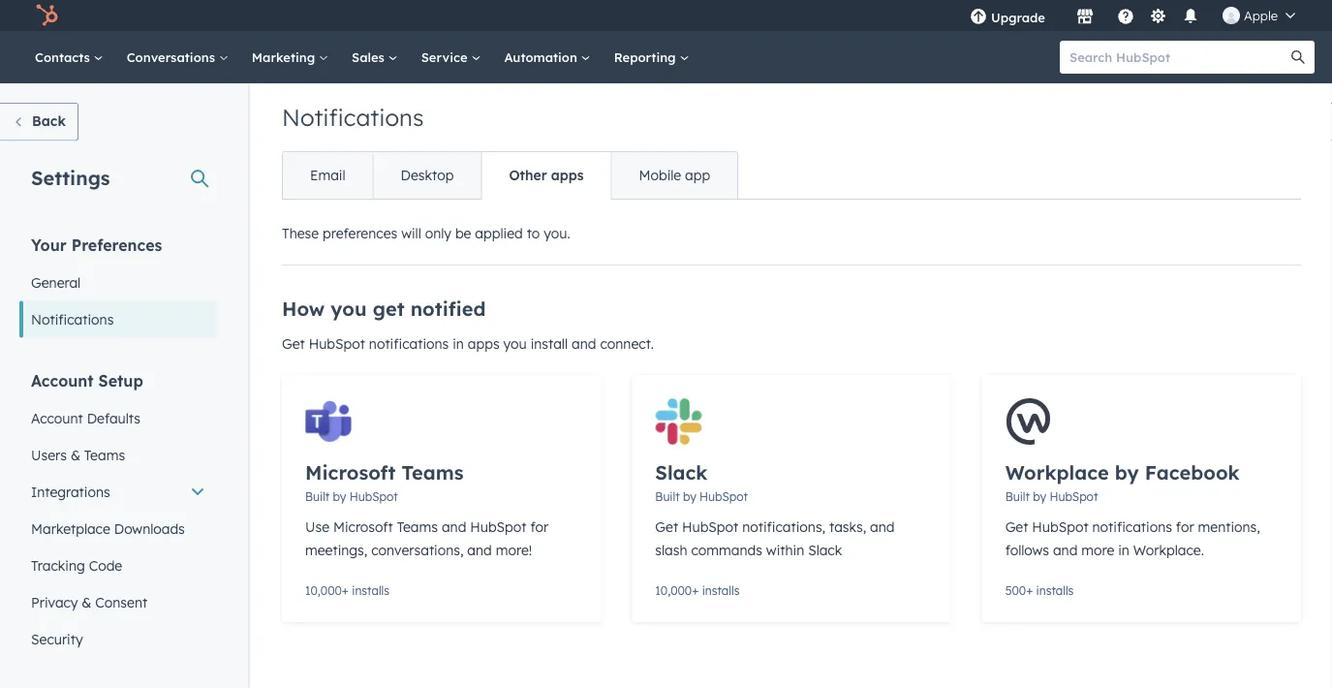 Task type: locate. For each thing, give the bounding box(es) containing it.
and right install
[[572, 335, 597, 352]]

10,000 down "meetings,"
[[305, 583, 342, 598]]

apple button
[[1212, 0, 1308, 31]]

hubspot link
[[23, 4, 73, 27]]

notifications inside get hubspot notifications for mentions, follows and more in workplace.
[[1093, 519, 1173, 536]]

1 vertical spatial slack
[[809, 542, 843, 559]]

for up more!
[[531, 519, 549, 536]]

get hubspot notifications, tasks, and slash commands within slack
[[656, 519, 895, 559]]

installs for teams
[[352, 583, 390, 598]]

1 10,000 from the left
[[305, 583, 342, 598]]

conversations
[[127, 49, 219, 65]]

3 built from the left
[[1006, 490, 1030, 504]]

apps right other at the top left of the page
[[551, 167, 584, 184]]

account setup element
[[19, 370, 217, 658]]

0 horizontal spatial 10,000
[[305, 583, 342, 598]]

built
[[305, 490, 330, 504], [656, 490, 680, 504], [1006, 490, 1030, 504]]

settings image
[[1150, 8, 1168, 26]]

notifications down get
[[369, 335, 449, 352]]

upgrade image
[[970, 9, 988, 26]]

notifications down general
[[31, 311, 114, 328]]

install
[[531, 335, 568, 352]]

+ down follows
[[1027, 583, 1034, 598]]

0 vertical spatial &
[[71, 446, 80, 463]]

marketplace
[[31, 520, 110, 537]]

teams up use microsoft teams and hubspot for meetings, conversations, and more!
[[402, 460, 464, 485]]

built inside microsoft teams built by hubspot
[[305, 490, 330, 504]]

Search HubSpot search field
[[1061, 41, 1298, 74]]

3 installs from the left
[[1037, 583, 1074, 598]]

installs down "meetings,"
[[352, 583, 390, 598]]

these
[[282, 225, 319, 242]]

get up follows
[[1006, 519, 1029, 536]]

& right privacy
[[82, 594, 91, 611]]

and left more
[[1054, 542, 1078, 559]]

2 horizontal spatial +
[[1027, 583, 1034, 598]]

in right more
[[1119, 542, 1130, 559]]

hubspot inside slack built by hubspot
[[700, 490, 748, 504]]

and up conversations,
[[442, 519, 467, 536]]

privacy & consent link
[[19, 584, 217, 621]]

0 horizontal spatial notifications
[[369, 335, 449, 352]]

0 vertical spatial notifications
[[369, 335, 449, 352]]

1 horizontal spatial built
[[656, 490, 680, 504]]

connect.
[[600, 335, 654, 352]]

mobile app
[[639, 167, 711, 184]]

1 account from the top
[[31, 371, 94, 390]]

account for account defaults
[[31, 410, 83, 427]]

built down workplace on the bottom right of the page
[[1006, 490, 1030, 504]]

by up slash
[[683, 490, 697, 504]]

1 horizontal spatial 10,000
[[656, 583, 692, 598]]

get for workplace
[[1006, 519, 1029, 536]]

built up use
[[305, 490, 330, 504]]

1 vertical spatial microsoft
[[333, 519, 393, 536]]

search button
[[1283, 41, 1315, 74]]

teams for &
[[84, 446, 125, 463]]

0 vertical spatial microsoft
[[305, 460, 396, 485]]

will
[[401, 225, 422, 242]]

menu containing apple
[[957, 0, 1310, 31]]

applied
[[475, 225, 523, 242]]

for up workplace.
[[1177, 519, 1195, 536]]

marketplace downloads
[[31, 520, 185, 537]]

1 horizontal spatial notifications
[[282, 103, 424, 132]]

for
[[531, 519, 549, 536], [1177, 519, 1195, 536]]

account up users
[[31, 410, 83, 427]]

built inside workplace by facebook built by hubspot
[[1006, 490, 1030, 504]]

and right tasks,
[[871, 519, 895, 536]]

how
[[282, 297, 325, 321]]

1 vertical spatial notifications
[[31, 311, 114, 328]]

apple
[[1245, 7, 1279, 23]]

by up "meetings,"
[[333, 490, 346, 504]]

0 vertical spatial you
[[331, 297, 367, 321]]

1 horizontal spatial apps
[[551, 167, 584, 184]]

0 horizontal spatial installs
[[352, 583, 390, 598]]

0 vertical spatial notifications
[[282, 103, 424, 132]]

10,000 + installs down slash
[[656, 583, 740, 598]]

0 horizontal spatial for
[[531, 519, 549, 536]]

1 horizontal spatial for
[[1177, 519, 1195, 536]]

you left get
[[331, 297, 367, 321]]

1 horizontal spatial +
[[692, 583, 699, 598]]

notifications image
[[1183, 9, 1200, 26]]

you left install
[[504, 335, 527, 352]]

0 horizontal spatial +
[[342, 583, 349, 598]]

0 horizontal spatial &
[[71, 446, 80, 463]]

microsoft up "meetings,"
[[333, 519, 393, 536]]

&
[[71, 446, 80, 463], [82, 594, 91, 611]]

apps
[[551, 167, 584, 184], [468, 335, 500, 352]]

1 for from the left
[[531, 519, 549, 536]]

bob builder image
[[1223, 7, 1241, 24]]

microsoft up use
[[305, 460, 396, 485]]

by left facebook
[[1116, 460, 1140, 485]]

1 vertical spatial in
[[1119, 542, 1130, 559]]

more!
[[496, 542, 532, 559]]

menu
[[957, 0, 1310, 31]]

hubspot inside microsoft teams built by hubspot
[[350, 490, 398, 504]]

0 horizontal spatial apps
[[468, 335, 500, 352]]

+
[[342, 583, 349, 598], [692, 583, 699, 598], [1027, 583, 1034, 598]]

contacts link
[[23, 31, 115, 83]]

0 horizontal spatial slack
[[656, 460, 708, 485]]

defaults
[[87, 410, 141, 427]]

0 horizontal spatial notifications
[[31, 311, 114, 328]]

installs
[[352, 583, 390, 598], [702, 583, 740, 598], [1037, 583, 1074, 598]]

0 vertical spatial apps
[[551, 167, 584, 184]]

0 horizontal spatial you
[[331, 297, 367, 321]]

10,000 down slash
[[656, 583, 692, 598]]

installs for built
[[702, 583, 740, 598]]

1 horizontal spatial 10,000 + installs
[[656, 583, 740, 598]]

email
[[310, 167, 346, 184]]

microsoft
[[305, 460, 396, 485], [333, 519, 393, 536]]

menu item
[[1060, 0, 1063, 31]]

notifications down sales
[[282, 103, 424, 132]]

apps down notified
[[468, 335, 500, 352]]

get
[[282, 335, 305, 352], [656, 519, 679, 536], [1006, 519, 1029, 536]]

notifications up more
[[1093, 519, 1173, 536]]

1 horizontal spatial slack
[[809, 542, 843, 559]]

setup
[[98, 371, 143, 390]]

1 vertical spatial apps
[[468, 335, 500, 352]]

1 10,000 + installs from the left
[[305, 583, 390, 598]]

& right users
[[71, 446, 80, 463]]

1 horizontal spatial &
[[82, 594, 91, 611]]

notifications
[[282, 103, 424, 132], [31, 311, 114, 328]]

1 + from the left
[[342, 583, 349, 598]]

1 vertical spatial notifications
[[1093, 519, 1173, 536]]

2 for from the left
[[1177, 519, 1195, 536]]

built up slash
[[656, 490, 680, 504]]

installs right 500
[[1037, 583, 1074, 598]]

2 + from the left
[[692, 583, 699, 598]]

2 horizontal spatial built
[[1006, 490, 1030, 504]]

teams inside microsoft teams built by hubspot
[[402, 460, 464, 485]]

1 horizontal spatial notifications
[[1093, 519, 1173, 536]]

in
[[453, 335, 464, 352], [1119, 542, 1130, 559]]

get inside get hubspot notifications, tasks, and slash commands within slack
[[656, 519, 679, 536]]

10,000
[[305, 583, 342, 598], [656, 583, 692, 598]]

1 horizontal spatial in
[[1119, 542, 1130, 559]]

workplace
[[1006, 460, 1110, 485]]

in down notified
[[453, 335, 464, 352]]

1 installs from the left
[[352, 583, 390, 598]]

0 vertical spatial slack
[[656, 460, 708, 485]]

notifications for in
[[369, 335, 449, 352]]

hubspot image
[[35, 4, 58, 27]]

+ down commands
[[692, 583, 699, 598]]

hubspot inside use microsoft teams and hubspot for meetings, conversations, and more!
[[470, 519, 527, 536]]

1 vertical spatial account
[[31, 410, 83, 427]]

back
[[32, 112, 66, 129]]

mentions,
[[1199, 519, 1261, 536]]

navigation
[[282, 151, 739, 200]]

1 built from the left
[[305, 490, 330, 504]]

2 horizontal spatial get
[[1006, 519, 1029, 536]]

integrations button
[[19, 474, 217, 510]]

account up account defaults
[[31, 371, 94, 390]]

marketplaces image
[[1077, 9, 1094, 26]]

1 horizontal spatial get
[[656, 519, 679, 536]]

get up slash
[[656, 519, 679, 536]]

notifications for for
[[1093, 519, 1173, 536]]

get inside get hubspot notifications for mentions, follows and more in workplace.
[[1006, 519, 1029, 536]]

2 10,000 + installs from the left
[[656, 583, 740, 598]]

slack
[[656, 460, 708, 485], [809, 542, 843, 559]]

+ for slack
[[692, 583, 699, 598]]

10,000 + installs down "meetings,"
[[305, 583, 390, 598]]

teams inside use microsoft teams and hubspot for meetings, conversations, and more!
[[397, 519, 438, 536]]

+ down "meetings,"
[[342, 583, 349, 598]]

+ for microsoft
[[342, 583, 349, 598]]

2 account from the top
[[31, 410, 83, 427]]

settings link
[[1147, 5, 1171, 26]]

slack up slash
[[656, 460, 708, 485]]

2 installs from the left
[[702, 583, 740, 598]]

navigation containing email
[[282, 151, 739, 200]]

get down how
[[282, 335, 305, 352]]

500
[[1006, 583, 1027, 598]]

1 vertical spatial &
[[82, 594, 91, 611]]

preferences
[[71, 235, 162, 254]]

0 vertical spatial in
[[453, 335, 464, 352]]

teams inside users & teams link
[[84, 446, 125, 463]]

you
[[331, 297, 367, 321], [504, 335, 527, 352]]

0 horizontal spatial get
[[282, 335, 305, 352]]

your preferences element
[[19, 234, 217, 338]]

1 horizontal spatial you
[[504, 335, 527, 352]]

slash
[[656, 542, 688, 559]]

0 horizontal spatial in
[[453, 335, 464, 352]]

and
[[572, 335, 597, 352], [442, 519, 467, 536], [871, 519, 895, 536], [468, 542, 492, 559], [1054, 542, 1078, 559]]

in inside get hubspot notifications for mentions, follows and more in workplace.
[[1119, 542, 1130, 559]]

for inside use microsoft teams and hubspot for meetings, conversations, and more!
[[531, 519, 549, 536]]

for inside get hubspot notifications for mentions, follows and more in workplace.
[[1177, 519, 1195, 536]]

2 10,000 from the left
[[656, 583, 692, 598]]

teams up conversations,
[[397, 519, 438, 536]]

3 + from the left
[[1027, 583, 1034, 598]]

installs down commands
[[702, 583, 740, 598]]

0 vertical spatial account
[[31, 371, 94, 390]]

0 horizontal spatial built
[[305, 490, 330, 504]]

1 vertical spatial you
[[504, 335, 527, 352]]

teams down defaults
[[84, 446, 125, 463]]

slack down tasks,
[[809, 542, 843, 559]]

hubspot
[[309, 335, 365, 352], [350, 490, 398, 504], [700, 490, 748, 504], [1050, 490, 1099, 504], [470, 519, 527, 536], [682, 519, 739, 536], [1033, 519, 1089, 536]]

and inside get hubspot notifications, tasks, and slash commands within slack
[[871, 519, 895, 536]]

automation
[[504, 49, 581, 65]]

2 built from the left
[[656, 490, 680, 504]]

10,000 + installs for built
[[656, 583, 740, 598]]

0 horizontal spatial 10,000 + installs
[[305, 583, 390, 598]]

marketplaces button
[[1065, 0, 1106, 31]]

1 horizontal spatial installs
[[702, 583, 740, 598]]

get for slack
[[656, 519, 679, 536]]

built inside slack built by hubspot
[[656, 490, 680, 504]]

2 horizontal spatial installs
[[1037, 583, 1074, 598]]

10,000 + installs
[[305, 583, 390, 598], [656, 583, 740, 598]]



Task type: vqa. For each thing, say whether or not it's contained in the screenshot.


Task type: describe. For each thing, give the bounding box(es) containing it.
marketing link
[[240, 31, 340, 83]]

tracking code
[[31, 557, 122, 574]]

use microsoft teams and hubspot for meetings, conversations, and more!
[[305, 519, 549, 559]]

follows
[[1006, 542, 1050, 559]]

automation link
[[493, 31, 603, 83]]

to
[[527, 225, 540, 242]]

microsoft inside microsoft teams built by hubspot
[[305, 460, 396, 485]]

security link
[[19, 621, 217, 658]]

settings
[[31, 165, 110, 190]]

hubspot inside get hubspot notifications, tasks, and slash commands within slack
[[682, 519, 739, 536]]

integrations
[[31, 483, 110, 500]]

notified
[[411, 297, 486, 321]]

these preferences will only be applied to you.
[[282, 225, 571, 242]]

help image
[[1118, 9, 1135, 26]]

email button
[[283, 152, 373, 199]]

users
[[31, 446, 67, 463]]

10,000 + installs for teams
[[305, 583, 390, 598]]

tasks,
[[830, 519, 867, 536]]

app
[[685, 167, 711, 184]]

apps inside other apps button
[[551, 167, 584, 184]]

other
[[509, 167, 547, 184]]

workplace.
[[1134, 542, 1205, 559]]

account setup
[[31, 371, 143, 390]]

security
[[31, 631, 83, 648]]

tracking
[[31, 557, 85, 574]]

service link
[[410, 31, 493, 83]]

facebook
[[1146, 460, 1241, 485]]

teams for microsoft
[[397, 519, 438, 536]]

contacts
[[35, 49, 94, 65]]

get hubspot notifications in apps you install and connect.
[[282, 335, 654, 352]]

tracking code link
[[19, 547, 217, 584]]

how you get notified
[[282, 297, 486, 321]]

account defaults
[[31, 410, 141, 427]]

preferences
[[323, 225, 398, 242]]

notifications link
[[19, 301, 217, 338]]

by inside microsoft teams built by hubspot
[[333, 490, 346, 504]]

by inside slack built by hubspot
[[683, 490, 697, 504]]

notifications button
[[1175, 0, 1208, 31]]

marketplace downloads link
[[19, 510, 217, 547]]

commands
[[692, 542, 763, 559]]

privacy
[[31, 594, 78, 611]]

account for account setup
[[31, 371, 94, 390]]

slack built by hubspot
[[656, 460, 748, 504]]

notifications,
[[743, 519, 826, 536]]

slack inside slack built by hubspot
[[656, 460, 708, 485]]

reporting
[[614, 49, 680, 65]]

and inside get hubspot notifications for mentions, follows and more in workplace.
[[1054, 542, 1078, 559]]

sales
[[352, 49, 388, 65]]

mobile
[[639, 167, 682, 184]]

meetings,
[[305, 542, 368, 559]]

consent
[[95, 594, 147, 611]]

other apps button
[[481, 152, 611, 199]]

general link
[[19, 264, 217, 301]]

be
[[455, 225, 472, 242]]

slack inside get hubspot notifications, tasks, and slash commands within slack
[[809, 542, 843, 559]]

500 + installs
[[1006, 583, 1074, 598]]

conversations link
[[115, 31, 240, 83]]

marketing
[[252, 49, 319, 65]]

and left more!
[[468, 542, 492, 559]]

general
[[31, 274, 81, 291]]

get hubspot notifications for mentions, follows and more in workplace.
[[1006, 519, 1261, 559]]

you.
[[544, 225, 571, 242]]

back link
[[0, 103, 78, 141]]

+ for workplace
[[1027, 583, 1034, 598]]

search image
[[1292, 50, 1306, 64]]

account defaults link
[[19, 400, 217, 437]]

workplace by facebook built by hubspot
[[1006, 460, 1241, 504]]

use
[[305, 519, 330, 536]]

privacy & consent
[[31, 594, 147, 611]]

10,000 for slack
[[656, 583, 692, 598]]

code
[[89, 557, 122, 574]]

notifications inside your preferences element
[[31, 311, 114, 328]]

10,000 for microsoft teams
[[305, 583, 342, 598]]

by down workplace on the bottom right of the page
[[1034, 490, 1047, 504]]

conversations,
[[371, 542, 464, 559]]

users & teams
[[31, 446, 125, 463]]

mobile app button
[[611, 152, 738, 199]]

reporting link
[[603, 31, 701, 83]]

installs for by
[[1037, 583, 1074, 598]]

sales link
[[340, 31, 410, 83]]

hubspot inside get hubspot notifications for mentions, follows and more in workplace.
[[1033, 519, 1089, 536]]

& for users
[[71, 446, 80, 463]]

desktop button
[[373, 152, 481, 199]]

service
[[421, 49, 472, 65]]

only
[[425, 225, 452, 242]]

your
[[31, 235, 67, 254]]

microsoft inside use microsoft teams and hubspot for meetings, conversations, and more!
[[333, 519, 393, 536]]

help button
[[1110, 0, 1143, 31]]

& for privacy
[[82, 594, 91, 611]]

hubspot inside workplace by facebook built by hubspot
[[1050, 490, 1099, 504]]

microsoft teams built by hubspot
[[305, 460, 464, 504]]

within
[[767, 542, 805, 559]]

other apps
[[509, 167, 584, 184]]

your preferences
[[31, 235, 162, 254]]

users & teams link
[[19, 437, 217, 474]]

upgrade
[[992, 9, 1046, 25]]

downloads
[[114, 520, 185, 537]]

more
[[1082, 542, 1115, 559]]

desktop
[[401, 167, 454, 184]]



